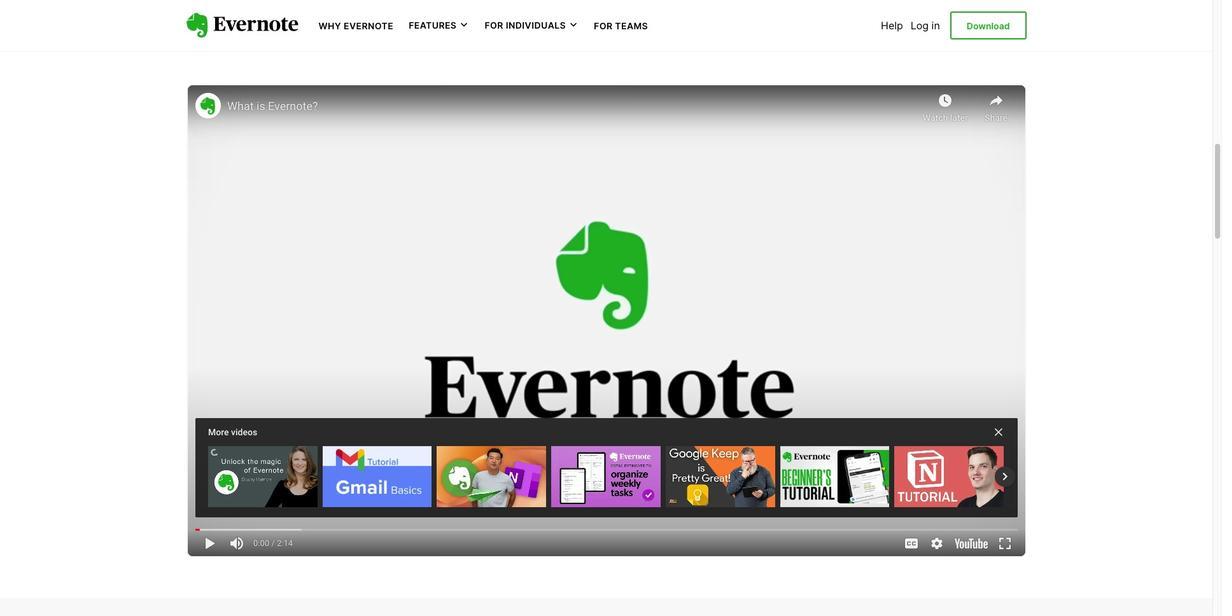 Task type: locate. For each thing, give the bounding box(es) containing it.
for left individuals
[[485, 20, 504, 31]]

for inside button
[[485, 20, 504, 31]]

features button
[[409, 19, 470, 32]]

1 horizontal spatial for
[[594, 20, 613, 31]]

for teams link
[[594, 19, 649, 32]]

for
[[485, 20, 504, 31], [594, 20, 613, 31]]

for left teams
[[594, 20, 613, 31]]

evernote
[[344, 20, 394, 31], [665, 23, 730, 42]]

features
[[409, 20, 457, 31]]

what's
[[516, 23, 561, 42]]

individuals
[[506, 20, 566, 31]]

help
[[882, 19, 904, 32]]

0 horizontal spatial for
[[485, 20, 504, 31]]

0 horizontal spatial evernote
[[344, 20, 394, 31]]

with
[[630, 23, 661, 42]]

for individuals button
[[485, 19, 579, 32]]

evernote right why
[[344, 20, 394, 31]]

help link
[[882, 19, 904, 32]]

evernote logo image
[[186, 13, 298, 38]]

evernote right with
[[665, 23, 730, 42]]

teams
[[616, 20, 649, 31]]

1 horizontal spatial evernote
[[665, 23, 730, 42]]

see what's possible with evernote
[[484, 23, 730, 42]]



Task type: describe. For each thing, give the bounding box(es) containing it.
see
[[484, 23, 511, 42]]

evernote inside "why evernote" link
[[344, 20, 394, 31]]

for for for individuals
[[485, 20, 504, 31]]

why evernote link
[[319, 19, 394, 32]]

download
[[967, 20, 1011, 31]]

log in link
[[911, 19, 941, 32]]

log
[[911, 19, 929, 32]]

for individuals
[[485, 20, 566, 31]]

download link
[[951, 11, 1027, 40]]

in
[[932, 19, 941, 32]]

for teams
[[594, 20, 649, 31]]

why evernote
[[319, 20, 394, 31]]

log in
[[911, 19, 941, 32]]

possible
[[566, 23, 626, 42]]

why
[[319, 20, 342, 31]]

for for for teams
[[594, 20, 613, 31]]



Task type: vqa. For each thing, say whether or not it's contained in the screenshot.
right the Evernote
yes



